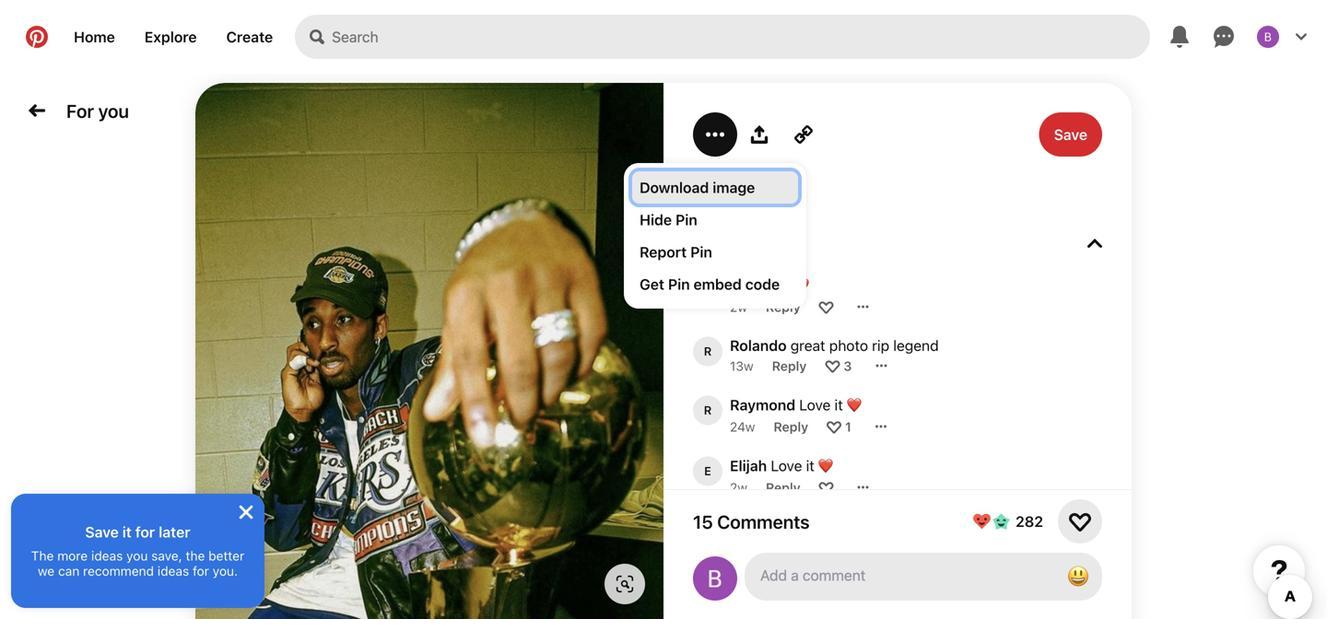 Task type: vqa. For each thing, say whether or not it's contained in the screenshot.
Micah
no



Task type: locate. For each thing, give the bounding box(es) containing it.
pin for report
[[690, 243, 712, 261]]

1 2w from the top
[[730, 299, 747, 315]]

s link
[[730, 579, 738, 596]]

for you button
[[59, 92, 136, 129]]

reply button down raymond love it ❤️
[[774, 419, 808, 434]]

reply down m love it ❤️
[[766, 299, 801, 315]]

m
[[730, 277, 743, 294]]

reply for rolando
[[772, 358, 807, 374]]

reply
[[766, 299, 801, 315], [772, 358, 807, 374], [774, 419, 808, 434], [766, 480, 801, 495], [764, 541, 799, 556], [766, 602, 801, 617]]

1 vertical spatial for
[[193, 564, 209, 579]]

❤️ for ora love it ❤️
[[807, 518, 821, 535]]

you inside for you button
[[98, 100, 129, 121]]

code
[[745, 276, 780, 293]]

elijah image
[[693, 457, 723, 486]]

ideas
[[91, 548, 123, 564], [157, 564, 189, 579]]

❤️ down raymond love it ❤️
[[818, 457, 833, 475]]

ideas right more
[[91, 548, 123, 564]]

13w
[[730, 358, 754, 374]]

ideas down 'later'
[[157, 564, 189, 579]]

2 vertical spatial react image
[[817, 541, 832, 556]]

more
[[57, 548, 88, 564]]

❤️ right code
[[795, 277, 809, 294]]

reply for elijah
[[766, 480, 801, 495]]

react image left 3 button
[[825, 359, 840, 373]]

love
[[747, 277, 778, 294], [799, 396, 831, 414], [771, 457, 802, 475], [759, 518, 790, 535], [742, 579, 773, 596]]

it for ora love it ❤️
[[794, 518, 803, 535]]

s love it ❤️
[[730, 579, 804, 596]]

react image up rolando great photo rip legend at right bottom
[[819, 300, 834, 314]]

reply button down ora love it ❤️
[[764, 541, 799, 556]]

1 button
[[845, 419, 852, 434]]

reply down ora love it ❤️
[[764, 541, 799, 556]]

3
[[844, 358, 852, 374]]

2 2w from the top
[[730, 480, 747, 495]]

elijah love it ❤️
[[730, 457, 833, 475]]

0 vertical spatial for
[[135, 524, 155, 541]]

we
[[38, 564, 55, 579]]

6w
[[730, 602, 748, 617]]

react image down ora love it ❤️
[[817, 541, 832, 556]]

❤️ for m love it ❤️
[[795, 277, 809, 294]]

react image for ora love it ❤️
[[817, 541, 832, 556]]

you.
[[213, 564, 238, 579]]

😃
[[1067, 563, 1089, 589]]

reply button for elijah
[[766, 480, 801, 495]]

1 horizontal spatial save
[[1054, 126, 1088, 143]]

explore link
[[130, 15, 212, 59]]

2 vertical spatial pin
[[668, 276, 690, 293]]

😃 button
[[745, 553, 1102, 601], [1060, 559, 1097, 595]]

you
[[98, 100, 129, 121], [126, 548, 148, 564]]

0 vertical spatial 2w
[[730, 299, 747, 315]]

the
[[31, 548, 54, 564]]

image
[[713, 179, 755, 196]]

reply for raymond
[[774, 419, 808, 434]]

reply down great
[[772, 358, 807, 374]]

s
[[730, 579, 738, 596]]

2w down the elijah link at the bottom of page
[[730, 480, 747, 495]]

1 vertical spatial react image
[[827, 419, 842, 434]]

❤️ for s love it ❤️
[[789, 579, 804, 596]]

❤️ for raymond love it ❤️
[[847, 396, 862, 414]]

❤️
[[795, 277, 809, 294], [847, 396, 862, 414], [818, 457, 833, 475], [807, 518, 821, 535], [789, 579, 804, 596]]

explore
[[144, 28, 197, 46]]

save for save it for later the more ideas you save, the better we can recommend ideas for you.
[[85, 524, 119, 541]]

love for elijah
[[771, 457, 802, 475]]

react image left 1 button
[[827, 419, 842, 434]]

s image
[[693, 578, 723, 608]]

create link
[[212, 15, 288, 59]]

react image
[[819, 300, 834, 314], [827, 419, 842, 434], [817, 541, 832, 556]]

reply down elijah love it ❤️
[[766, 480, 801, 495]]

pin up get pin embed code
[[690, 243, 712, 261]]

for left you.
[[193, 564, 209, 579]]

elijah link
[[730, 457, 767, 475]]

pin right hide
[[676, 211, 697, 229]]

24w
[[730, 419, 755, 434]]

get
[[640, 276, 664, 293]]

it
[[782, 277, 791, 294], [835, 396, 843, 414], [806, 457, 815, 475], [794, 518, 803, 535], [122, 524, 132, 541], [777, 579, 785, 596]]

pin right get
[[668, 276, 690, 293]]

2w
[[730, 299, 747, 315], [730, 480, 747, 495]]

❤️ down elijah love it ❤️
[[807, 518, 821, 535]]

0 vertical spatial comments
[[693, 232, 786, 254]]

later
[[159, 524, 190, 541]]

282
[[1016, 513, 1043, 530]]

reply button for ora
[[764, 541, 799, 556]]

❤️ up 1
[[847, 396, 862, 414]]

reply for m
[[766, 299, 801, 315]]

Add a comment field
[[761, 567, 1045, 584]]

save button
[[1039, 112, 1102, 157], [1039, 112, 1102, 157]]

1 vertical spatial 2w
[[730, 480, 747, 495]]

react image for m love it ❤️
[[819, 300, 834, 314]]

ora image
[[693, 518, 723, 547]]

for you
[[66, 100, 129, 121]]

reply button down great
[[772, 358, 807, 374]]

you right for
[[98, 100, 129, 121]]

you left save,
[[126, 548, 148, 564]]

❤️ for elijah love it ❤️
[[818, 457, 833, 475]]

reply button for m
[[766, 299, 801, 315]]

raymond
[[730, 396, 796, 414]]

❤️ right s at the right
[[789, 579, 804, 596]]

save
[[1054, 126, 1088, 143], [85, 524, 119, 541]]

0 horizontal spatial save
[[85, 524, 119, 541]]

comments
[[693, 232, 786, 254], [717, 511, 810, 532]]

1 vertical spatial pin
[[690, 243, 712, 261]]

reply down raymond love it ❤️
[[774, 419, 808, 434]]

photo
[[829, 337, 868, 354]]

0 vertical spatial save
[[1054, 126, 1088, 143]]

reply button for raymond
[[774, 419, 808, 434]]

comments up m
[[693, 232, 786, 254]]

1 vertical spatial save
[[85, 524, 119, 541]]

pin
[[676, 211, 697, 229], [690, 243, 712, 261], [668, 276, 690, 293]]

for left 'later'
[[135, 524, 155, 541]]

reply button for rolando
[[772, 358, 807, 374]]

react image down elijah love it ❤️
[[819, 480, 834, 495]]

save inside 'save it for later the more ideas you save, the better we can recommend ideas for you.'
[[85, 524, 119, 541]]

1 vertical spatial react image
[[819, 480, 834, 495]]

raymond link
[[730, 396, 796, 414]]

reply button down elijah love it ❤️
[[766, 480, 801, 495]]

comments up 1w
[[717, 511, 810, 532]]

2w for elijah
[[730, 480, 747, 495]]

reply button
[[766, 299, 801, 315], [772, 358, 807, 374], [774, 419, 808, 434], [766, 480, 801, 495], [764, 541, 799, 556]]

download image
[[640, 179, 755, 196]]

2w down m
[[730, 299, 747, 315]]

1 horizontal spatial for
[[193, 564, 209, 579]]

rolando great photo rip legend
[[730, 337, 939, 354]]

save for save
[[1054, 126, 1088, 143]]

get pin embed code
[[640, 276, 780, 293]]

1 vertical spatial comments
[[717, 511, 810, 532]]

2w for m
[[730, 299, 747, 315]]

home link
[[59, 15, 130, 59]]

love for raymond
[[799, 396, 831, 414]]

ora link
[[730, 518, 755, 535]]

1 vertical spatial you
[[126, 548, 148, 564]]

0 vertical spatial react image
[[819, 300, 834, 314]]

0 vertical spatial pin
[[676, 211, 697, 229]]

for
[[135, 524, 155, 541], [193, 564, 209, 579]]

0 vertical spatial you
[[98, 100, 129, 121]]

click to shop image
[[616, 575, 634, 594]]

react image
[[825, 359, 840, 373], [819, 480, 834, 495]]

rolando link
[[730, 337, 787, 354]]

can
[[58, 564, 80, 579]]

it inside 'save it for later the more ideas you save, the better we can recommend ideas for you.'
[[122, 524, 132, 541]]

reply button down m love it ❤️
[[766, 299, 801, 315]]



Task type: describe. For each thing, give the bounding box(es) containing it.
Search text field
[[332, 15, 1150, 59]]

embed
[[694, 276, 742, 293]]

love for ora
[[759, 518, 790, 535]]

m love it ❤️
[[730, 277, 809, 294]]

elijah
[[730, 457, 767, 475]]

report
[[640, 243, 687, 261]]

1
[[845, 419, 852, 434]]

bob builder image
[[1257, 26, 1279, 48]]

it for elijah love it ❤️
[[806, 457, 815, 475]]

expand icon image
[[1088, 236, 1102, 250]]

reply for ora
[[764, 541, 799, 556]]

search icon image
[[310, 29, 325, 44]]

m image
[[693, 276, 723, 306]]

reply down s love it ❤️
[[766, 602, 801, 617]]

hide
[[640, 211, 672, 229]]

save it for later the more ideas you save, the better we can recommend ideas for you.
[[31, 524, 244, 579]]

1 horizontal spatial ideas
[[157, 564, 189, 579]]

pin for hide
[[676, 211, 697, 229]]

pin for get
[[668, 276, 690, 293]]

recommend
[[83, 564, 154, 579]]

3 button
[[844, 358, 852, 374]]

home
[[74, 28, 115, 46]]

reaction image
[[1069, 511, 1091, 533]]

it for raymond love it ❤️
[[835, 396, 843, 414]]

rip
[[872, 337, 889, 354]]

the
[[186, 548, 205, 564]]

m link
[[730, 277, 743, 294]]

rolando image
[[693, 337, 723, 366]]

report pin
[[640, 243, 712, 261]]

it for s love it ❤️
[[777, 579, 785, 596]]

comments button
[[693, 232, 1102, 254]]

rolando
[[730, 337, 787, 354]]

better
[[208, 548, 244, 564]]

ora
[[730, 518, 755, 535]]

download image menu item
[[632, 171, 798, 204]]

download
[[640, 179, 709, 196]]

1w
[[730, 541, 746, 556]]

raymond love it ❤️
[[730, 396, 862, 414]]

b0bth3builder2k23 image
[[693, 557, 737, 601]]

it for m love it ❤️
[[782, 277, 791, 294]]

15 comments
[[693, 511, 810, 532]]

you inside 'save it for later the more ideas you save, the better we can recommend ideas for you.'
[[126, 548, 148, 564]]

0 vertical spatial react image
[[825, 359, 840, 373]]

legend
[[893, 337, 939, 354]]

for
[[66, 100, 94, 121]]

love for m
[[747, 277, 778, 294]]

hide pin
[[640, 211, 697, 229]]

love for s
[[742, 579, 773, 596]]

create
[[226, 28, 273, 46]]

great
[[791, 337, 825, 354]]

ora love it ❤️
[[730, 518, 821, 535]]

raymond image
[[693, 396, 723, 425]]

15
[[693, 511, 713, 532]]

0 horizontal spatial for
[[135, 524, 155, 541]]

save,
[[151, 548, 182, 564]]

0 horizontal spatial ideas
[[91, 548, 123, 564]]



